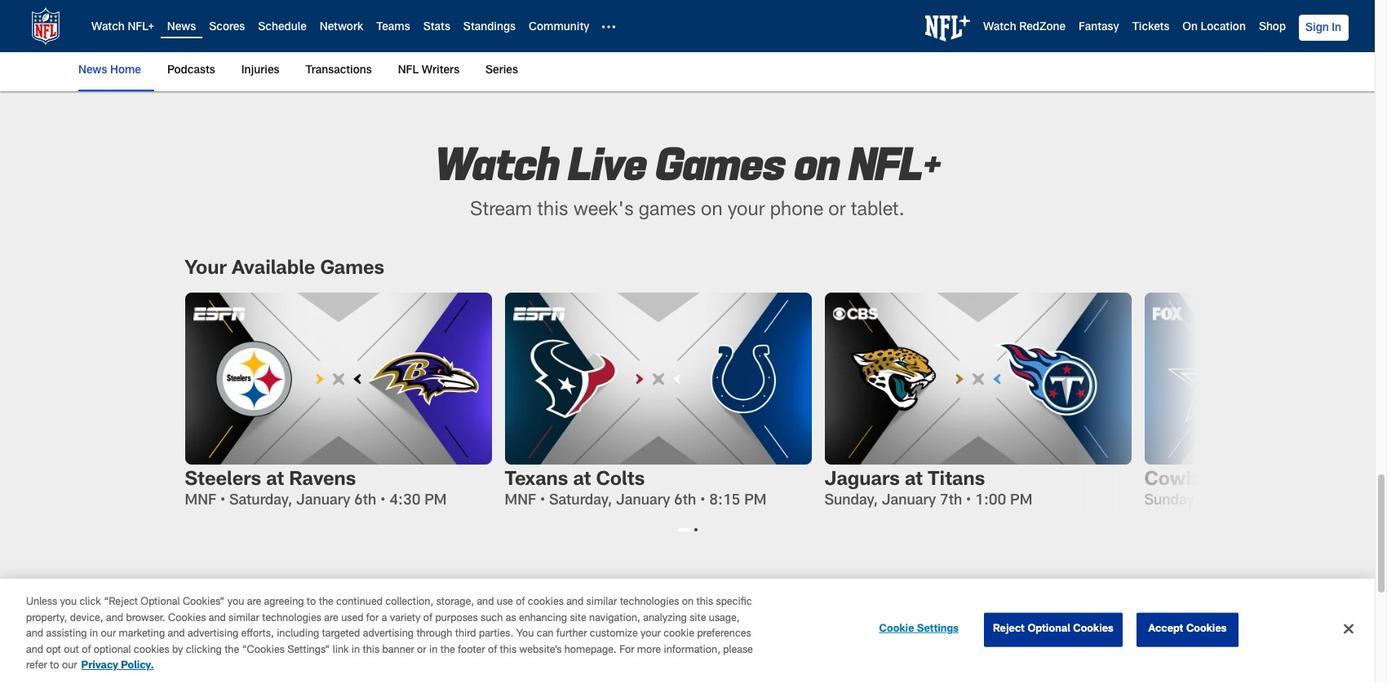 Task type: vqa. For each thing, say whether or not it's contained in the screenshot.
or
yes



Task type: describe. For each thing, give the bounding box(es) containing it.
more nfl sites
[[934, 605, 1023, 617]]

saturday, for texans
[[549, 495, 613, 510]]

click
[[80, 599, 101, 609]]

0 vertical spatial similar
[[587, 599, 617, 609]]

accept cookies button
[[1137, 614, 1239, 648]]

texans
[[505, 472, 568, 492]]

sign
[[1306, 23, 1329, 34]]

nfc north
[[719, 655, 774, 665]]

watch for watch nfl+
[[91, 22, 125, 34]]

location
[[1201, 22, 1246, 34]]

shop
[[1259, 22, 1286, 34]]

unless
[[26, 599, 57, 609]]

writers
[[422, 65, 460, 77]]

6th for ravens
[[354, 495, 377, 510]]

games for live
[[656, 134, 786, 188]]

please
[[723, 646, 753, 657]]

stats
[[423, 22, 450, 34]]

network
[[320, 22, 363, 34]]

0 horizontal spatial cookies
[[134, 646, 170, 657]]

7th for titans
[[940, 495, 962, 510]]

sunday, for cowboys at commanders
[[1145, 495, 1198, 510]]

mnf for steelers at ravens
[[185, 495, 216, 510]]

initiatives
[[646, 605, 706, 617]]

such
[[481, 615, 503, 625]]

&
[[508, 605, 516, 617]]

information,
[[664, 646, 721, 657]]

standings link
[[464, 22, 516, 34]]

cookie settings
[[880, 625, 959, 636]]

or inside unless you click "reject optional cookies" you are agreeing to the continued collection, storage, and use of cookies and similar technologies on this specific property, device, and browser. cookies and similar technologies are used for a variety of purposes such as enhancing site navigation, analyzing site usage, and assisting in our marketing and advertising efforts, including targeted advertising through third parties. you can further customize your cookie preferences and opt out of optional cookies by clicking the "cookies settings" link in this banner or in the footer of this website's homepage. for more information, please refer to our
[[417, 646, 427, 657]]

community link
[[529, 22, 590, 34]]

specific
[[716, 599, 752, 609]]

privacy alert dialog
[[0, 580, 1375, 684]]

pm inside the steelers at ravens mnf • saturday, january 6th • 4:30 pm
[[425, 495, 447, 510]]

north for afc north
[[270, 655, 303, 665]]

afc south
[[485, 655, 538, 665]]

stream
[[470, 202, 532, 221]]

settings"
[[287, 646, 330, 657]]

of up through
[[423, 615, 433, 625]]

games for available
[[320, 260, 385, 280]]

enhancing
[[519, 615, 567, 625]]

scores link
[[209, 22, 245, 34]]

general & media info
[[455, 605, 581, 617]]

south
[[505, 655, 538, 665]]

2 site from the left
[[690, 615, 706, 625]]

1 horizontal spatial the
[[319, 599, 334, 609]]

banner containing watch nfl+
[[0, 0, 1375, 91]]

january inside the steelers at ravens mnf • saturday, january 6th • 4:30 pm
[[296, 495, 351, 510]]

and up further
[[567, 599, 584, 609]]

mnf for texans at colts
[[505, 495, 536, 510]]

watch live games on nfl+
[[434, 134, 941, 188]]

can
[[537, 630, 554, 641]]

scores
[[209, 22, 245, 34]]

nfc
[[719, 655, 738, 665]]

afc for afc west
[[605, 655, 623, 665]]

watch for watch live games on nfl+
[[434, 134, 560, 188]]

and down "reject
[[106, 615, 123, 625]]

0 horizontal spatial similar
[[229, 615, 259, 625]]

header element
[[434, 134, 941, 188]]

1 vertical spatial on
[[701, 202, 723, 221]]

0 horizontal spatial our
[[62, 662, 77, 673]]

4:30
[[390, 495, 421, 510]]

your available games heading
[[185, 260, 1190, 280]]

info
[[556, 605, 581, 617]]

nfl+ image
[[925, 16, 970, 42]]

2 • from the left
[[380, 495, 386, 510]]

schedule link
[[258, 22, 307, 34]]

east
[[392, 655, 416, 665]]

privacy policy.
[[81, 662, 154, 673]]

optional inside button
[[1028, 625, 1071, 636]]

texans at colts mnf • saturday, january 6th • 8:15 pm
[[505, 472, 767, 510]]

available
[[232, 260, 315, 280]]

cookies inside button
[[1073, 625, 1114, 636]]

storage,
[[436, 599, 474, 609]]

1 you from the left
[[60, 599, 77, 609]]

cookie
[[664, 630, 695, 641]]

injuries
[[241, 65, 280, 77]]

podcasts link
[[161, 52, 222, 90]]

• inside jaguars at titans sunday, january 7th • 1:00 pm
[[966, 495, 972, 510]]

"cookies
[[242, 646, 285, 657]]

optional
[[94, 646, 131, 657]]

media
[[519, 605, 553, 617]]

sites
[[993, 605, 1023, 617]]

6th for colts
[[674, 495, 697, 510]]

series link
[[479, 52, 525, 90]]

general
[[455, 605, 505, 617]]

targeted
[[322, 630, 360, 641]]

privacy policy. link
[[81, 662, 154, 673]]

1 site from the left
[[570, 615, 587, 625]]

efforts,
[[241, 630, 274, 641]]

0 vertical spatial nfl
[[398, 65, 419, 77]]

games
[[639, 202, 696, 221]]

tickets
[[1133, 22, 1170, 34]]

marketing
[[119, 630, 165, 641]]

property,
[[26, 615, 67, 625]]

as
[[506, 615, 516, 625]]

banner
[[382, 646, 414, 657]]

news for news home
[[78, 65, 107, 77]]

0 horizontal spatial in
[[90, 630, 98, 641]]

nfl+ inside page main content main content
[[850, 134, 941, 188]]

this up usage, at the right
[[697, 599, 713, 609]]

and down cookies"
[[209, 615, 226, 625]]

jaguars at titans sunday, january 7th • 1:00 pm
[[825, 472, 1033, 510]]

afc east
[[372, 655, 416, 665]]

transactions link
[[299, 52, 378, 90]]

of down parties.
[[488, 646, 497, 657]]

footer containing teams
[[0, 595, 1375, 684]]

carousel with 11 items region
[[178, 0, 1388, 81]]

usage,
[[709, 615, 740, 625]]

4 • from the left
[[700, 495, 706, 510]]

a
[[382, 615, 387, 625]]

tickets link
[[1133, 22, 1170, 34]]

west
[[626, 655, 653, 665]]

by
[[172, 646, 183, 657]]

watch redzone link
[[984, 22, 1066, 34]]

tablet.
[[851, 202, 905, 221]]

stream this week's games on your phone or tablet.
[[470, 202, 905, 221]]

at for jaguars
[[905, 472, 923, 492]]

agreeing
[[264, 599, 304, 609]]

teams for teams button
[[352, 605, 389, 617]]

at for cowboys
[[1235, 472, 1253, 492]]

0 vertical spatial on
[[795, 134, 840, 188]]

afc north
[[250, 655, 303, 665]]

2 advertising from the left
[[363, 630, 414, 641]]

continued
[[336, 599, 383, 609]]

and down the property,
[[26, 630, 43, 641]]

reject optional cookies
[[993, 625, 1114, 636]]

1 advertising from the left
[[188, 630, 239, 641]]



Task type: locate. For each thing, give the bounding box(es) containing it.
saturday, down the colts
[[549, 495, 613, 510]]

2 horizontal spatial on
[[795, 134, 840, 188]]

2 horizontal spatial the
[[441, 646, 455, 657]]

0 horizontal spatial north
[[270, 655, 303, 665]]

to
[[307, 599, 316, 609], [50, 662, 59, 673]]

0 horizontal spatial news
[[78, 65, 107, 77]]

watch nfl+ link
[[91, 22, 154, 34]]

jaguars
[[825, 472, 900, 492]]

nfl inside button
[[970, 605, 990, 617]]

0 horizontal spatial or
[[417, 646, 427, 657]]

at left the colts
[[573, 472, 591, 492]]

your
[[185, 260, 227, 280]]

navigation
[[0, 627, 1375, 684]]

on
[[795, 134, 840, 188], [701, 202, 723, 221], [682, 599, 694, 609]]

1 sunday, from the left
[[825, 495, 878, 510]]

2 horizontal spatial cookies
[[1187, 625, 1227, 636]]

1 horizontal spatial site
[[690, 615, 706, 625]]

nfl left the writers
[[398, 65, 419, 77]]

1 north from the left
[[270, 655, 303, 665]]

0 vertical spatial cookies
[[528, 599, 564, 609]]

similar up navigation,
[[587, 599, 617, 609]]

device,
[[70, 615, 103, 625]]

6 • from the left
[[1286, 495, 1292, 510]]

the
[[319, 599, 334, 609], [225, 646, 239, 657], [441, 646, 455, 657]]

for
[[620, 646, 635, 657]]

accept
[[1149, 625, 1184, 636]]

1 vertical spatial to
[[50, 662, 59, 673]]

5 • from the left
[[966, 495, 972, 510]]

commanders
[[1258, 472, 1382, 492]]

in down the device,
[[90, 630, 98, 641]]

our down out
[[62, 662, 77, 673]]

2 january from the left
[[616, 495, 670, 510]]

• left 4:25
[[1286, 495, 1292, 510]]

1 horizontal spatial are
[[324, 615, 339, 625]]

1 vertical spatial our
[[62, 662, 77, 673]]

1 pm from the left
[[425, 495, 447, 510]]

your inside unless you click "reject optional cookies" you are agreeing to the continued collection, storage, and use of cookies and similar technologies on this specific property, device, and browser. cookies and similar technologies are used for a variety of purposes such as enhancing site navigation, analyzing site usage, and assisting in our marketing and advertising efforts, including targeted advertising through third parties. you can further customize your cookie preferences and opt out of optional cookies by clicking the "cookies settings" link in this banner or in the footer of this website's homepage. for more information, please refer to our
[[641, 630, 661, 641]]

6th inside the steelers at ravens mnf • saturday, january 6th • 4:30 pm
[[354, 495, 377, 510]]

network link
[[320, 22, 363, 34]]

0 vertical spatial technologies
[[620, 599, 679, 609]]

1 horizontal spatial games
[[656, 134, 786, 188]]

in down through
[[429, 646, 438, 657]]

0 vertical spatial to
[[307, 599, 316, 609]]

home
[[110, 65, 141, 77]]

4 pm from the left
[[1330, 495, 1353, 510]]

1 horizontal spatial news
[[167, 22, 196, 34]]

7th for commanders
[[1260, 495, 1282, 510]]

cookies down cookies"
[[168, 615, 206, 625]]

1 vertical spatial teams
[[352, 605, 389, 617]]

2 north from the left
[[741, 655, 774, 665]]

watch nfl+
[[91, 22, 154, 34]]

north down including
[[270, 655, 303, 665]]

site up cookie
[[690, 615, 706, 625]]

1 horizontal spatial cookies
[[1073, 625, 1114, 636]]

this down parties.
[[500, 646, 517, 657]]

1 horizontal spatial similar
[[587, 599, 617, 609]]

1 horizontal spatial watch
[[434, 134, 560, 188]]

2 7th from the left
[[1260, 495, 1282, 510]]

north
[[270, 655, 303, 665], [741, 655, 774, 665]]

website's
[[520, 646, 562, 657]]

0 horizontal spatial nfl+
[[128, 22, 154, 34]]

at left the titans
[[905, 472, 923, 492]]

pm right 8:15
[[745, 495, 767, 510]]

3 at from the left
[[905, 472, 923, 492]]

or right east
[[417, 646, 427, 657]]

refer
[[26, 662, 47, 673]]

steelers
[[185, 472, 261, 492]]

nfl
[[398, 65, 419, 77], [970, 605, 990, 617]]

of right out
[[82, 646, 91, 657]]

january down the colts
[[616, 495, 670, 510]]

optional
[[141, 599, 180, 609], [1028, 625, 1071, 636]]

mnf inside the steelers at ravens mnf • saturday, january 6th • 4:30 pm
[[185, 495, 216, 510]]

2 mnf from the left
[[505, 495, 536, 510]]

january down jaguars
[[882, 495, 936, 510]]

dots image
[[603, 20, 616, 33]]

use
[[497, 599, 513, 609]]

on location link
[[1183, 22, 1246, 34]]

0 vertical spatial or
[[829, 202, 846, 221]]

january inside jaguars at titans sunday, january 7th • 1:00 pm
[[882, 495, 936, 510]]

nfl shield image
[[26, 7, 65, 46]]

down image
[[1184, 49, 1197, 62]]

1 horizontal spatial in
[[352, 646, 360, 657]]

teams link
[[377, 22, 410, 34]]

7th down the titans
[[940, 495, 962, 510]]

news left home
[[78, 65, 107, 77]]

1 horizontal spatial your
[[728, 202, 765, 221]]

preferences
[[697, 630, 751, 641]]

news up podcasts at the left of the page
[[167, 22, 196, 34]]

at for texans
[[573, 472, 591, 492]]

cookies"
[[183, 599, 225, 609]]

1 vertical spatial news
[[78, 65, 107, 77]]

similar up efforts,
[[229, 615, 259, 625]]

news
[[167, 22, 196, 34], [78, 65, 107, 77]]

7th left 4:25
[[1260, 495, 1282, 510]]

1 horizontal spatial to
[[307, 599, 316, 609]]

3 pm from the left
[[1010, 495, 1033, 510]]

0 horizontal spatial your
[[641, 630, 661, 641]]

1 vertical spatial your
[[641, 630, 661, 641]]

nfl+ inside banner
[[128, 22, 154, 34]]

mnf down steelers
[[185, 495, 216, 510]]

1 horizontal spatial advertising
[[363, 630, 414, 641]]

saturday, inside 'texans at colts mnf • saturday, january 6th • 8:15 pm'
[[549, 495, 613, 510]]

0 vertical spatial are
[[247, 599, 261, 609]]

1 horizontal spatial technologies
[[620, 599, 679, 609]]

1 6th from the left
[[354, 495, 377, 510]]

1 horizontal spatial on
[[701, 202, 723, 221]]

saturday, inside the steelers at ravens mnf • saturday, january 6th • 4:30 pm
[[229, 495, 293, 510]]

1 at from the left
[[266, 472, 284, 492]]

0 vertical spatial our
[[101, 630, 116, 641]]

1 horizontal spatial our
[[101, 630, 116, 641]]

optional up browser.
[[141, 599, 180, 609]]

0 horizontal spatial site
[[570, 615, 587, 625]]

1 vertical spatial optional
[[1028, 625, 1071, 636]]

technologies up including
[[262, 615, 322, 625]]

navigation,
[[589, 615, 641, 625]]

banner
[[0, 0, 1375, 91]]

cookies right accept at the bottom right of page
[[1187, 625, 1227, 636]]

afc for afc east
[[372, 655, 390, 665]]

january down the ravens
[[296, 495, 351, 510]]

1 vertical spatial nfl+
[[850, 134, 941, 188]]

further
[[557, 630, 587, 641]]

nfl writers link
[[391, 52, 466, 90]]

6th left 8:15
[[674, 495, 697, 510]]

sunday, inside jaguars at titans sunday, january 7th • 1:00 pm
[[825, 495, 878, 510]]

tab list
[[0, 595, 1375, 684]]

pm inside jaguars at titans sunday, january 7th • 1:00 pm
[[1010, 495, 1033, 510]]

1 afc from the left
[[250, 655, 268, 665]]

saturday,
[[229, 495, 293, 510], [549, 495, 613, 510]]

site up further
[[570, 615, 587, 625]]

optional right reject
[[1028, 625, 1071, 636]]

more
[[934, 605, 967, 617]]

mnf inside 'texans at colts mnf • saturday, january 6th • 8:15 pm'
[[505, 495, 536, 510]]

watch left redzone
[[984, 22, 1017, 34]]

1 • from the left
[[220, 495, 226, 510]]

0 horizontal spatial optional
[[141, 599, 180, 609]]

1 saturday, from the left
[[229, 495, 293, 510]]

1 vertical spatial cookies
[[134, 646, 170, 657]]

0 horizontal spatial on
[[682, 599, 694, 609]]

7th inside cowboys at commanders sunday, january 7th • 4:25 pm
[[1260, 495, 1282, 510]]

series
[[486, 65, 518, 77]]

at for steelers
[[266, 472, 284, 492]]

2 vertical spatial on
[[682, 599, 694, 609]]

1 vertical spatial nfl
[[970, 605, 990, 617]]

the right "clicking"
[[225, 646, 239, 657]]

6th inside 'texans at colts mnf • saturday, january 6th • 8:15 pm'
[[674, 495, 697, 510]]

to right agreeing
[[307, 599, 316, 609]]

• down texans
[[540, 495, 546, 510]]

afc left east
[[372, 655, 390, 665]]

1 horizontal spatial nfl
[[970, 605, 990, 617]]

afc
[[250, 655, 268, 665], [372, 655, 390, 665], [485, 655, 503, 665], [605, 655, 623, 665]]

afc west
[[605, 655, 653, 665]]

0 horizontal spatial 6th
[[354, 495, 377, 510]]

of right &
[[516, 599, 525, 609]]

watch up news home
[[91, 22, 125, 34]]

games up stream this week's games on your phone or tablet.
[[656, 134, 786, 188]]

6th left "4:30"
[[354, 495, 377, 510]]

on inside unless you click "reject optional cookies" you are agreeing to the continued collection, storage, and use of cookies and similar technologies on this specific property, device, and browser. cookies and similar technologies are used for a variety of purposes such as enhancing site navigation, analyzing site usage, and assisting in our marketing and advertising efforts, including targeted advertising through third parties. you can further customize your cookie preferences and opt out of optional cookies by clicking the "cookies settings" link in this banner or in the footer of this website's homepage. for more information, please refer to our
[[682, 599, 694, 609]]

and up refer
[[26, 646, 43, 657]]

cookies left accept at the bottom right of page
[[1073, 625, 1114, 636]]

schedule
[[258, 22, 307, 34]]

or right phone at the right top
[[829, 202, 846, 221]]

sign in
[[1306, 23, 1342, 34]]

1 january from the left
[[296, 495, 351, 510]]

0 horizontal spatial 7th
[[940, 495, 962, 510]]

third
[[455, 630, 476, 641]]

your inside page main content main content
[[728, 202, 765, 221]]

in right link
[[352, 646, 360, 657]]

2 6th from the left
[[674, 495, 697, 510]]

your up more
[[641, 630, 661, 641]]

0 horizontal spatial games
[[320, 260, 385, 280]]

2 saturday, from the left
[[549, 495, 613, 510]]

reject
[[993, 625, 1025, 636]]

3 afc from the left
[[485, 655, 503, 665]]

pm inside cowboys at commanders sunday, january 7th • 4:25 pm
[[1330, 495, 1353, 510]]

nfl left sites
[[970, 605, 990, 617]]

on up analyzing
[[682, 599, 694, 609]]

north right nfc
[[741, 655, 774, 665]]

0 horizontal spatial saturday,
[[229, 495, 293, 510]]

afc for afc north
[[250, 655, 268, 665]]

0 horizontal spatial technologies
[[262, 615, 322, 625]]

cookies down marketing
[[134, 646, 170, 657]]

4 january from the left
[[1202, 495, 1256, 510]]

at right cowboys at the bottom right of page
[[1235, 472, 1253, 492]]

• left the 1:00
[[966, 495, 972, 510]]

games
[[656, 134, 786, 188], [320, 260, 385, 280]]

this left banner on the left bottom
[[363, 646, 380, 657]]

you right cookies"
[[228, 599, 244, 609]]

through
[[417, 630, 453, 641]]

north for nfc north
[[741, 655, 774, 665]]

cookies inside 'button'
[[1187, 625, 1227, 636]]

cowboys
[[1145, 472, 1230, 492]]

2 at from the left
[[573, 472, 591, 492]]

in
[[90, 630, 98, 641], [352, 646, 360, 657], [429, 646, 438, 657]]

0 vertical spatial teams
[[377, 22, 410, 34]]

advertising up "clicking"
[[188, 630, 239, 641]]

1 horizontal spatial optional
[[1028, 625, 1071, 636]]

clicking
[[186, 646, 222, 657]]

this left week's
[[537, 202, 568, 221]]

news link
[[167, 22, 196, 34]]

1 horizontal spatial you
[[228, 599, 244, 609]]

january inside cowboys at commanders sunday, january 7th • 4:25 pm
[[1202, 495, 1256, 510]]

pm right the 1:00
[[1010, 495, 1033, 510]]

1 vertical spatial games
[[320, 260, 385, 280]]

2 pm from the left
[[745, 495, 767, 510]]

footer
[[0, 595, 1375, 684]]

1 horizontal spatial saturday,
[[549, 495, 613, 510]]

3 january from the left
[[882, 495, 936, 510]]

january down cowboys at the bottom right of page
[[1202, 495, 1256, 510]]

0 horizontal spatial mnf
[[185, 495, 216, 510]]

fantasy
[[1079, 22, 1120, 34]]

advertising down "a"
[[363, 630, 414, 641]]

2 horizontal spatial watch
[[984, 22, 1017, 34]]

7th inside jaguars at titans sunday, january 7th • 1:00 pm
[[940, 495, 962, 510]]

0 horizontal spatial cookies
[[168, 615, 206, 625]]

1 horizontal spatial or
[[829, 202, 846, 221]]

6th
[[354, 495, 377, 510], [674, 495, 697, 510]]

1 7th from the left
[[940, 495, 962, 510]]

0 horizontal spatial to
[[50, 662, 59, 673]]

1 vertical spatial technologies
[[262, 615, 322, 625]]

community
[[529, 22, 590, 34]]

2 horizontal spatial in
[[429, 646, 438, 657]]

podcasts
[[167, 65, 215, 77]]

4 at from the left
[[1235, 472, 1253, 492]]

• inside cowboys at commanders sunday, january 7th • 4:25 pm
[[1286, 495, 1292, 510]]

1 horizontal spatial nfl+
[[850, 134, 941, 188]]

analyzing
[[643, 615, 687, 625]]

cookie
[[880, 625, 915, 636]]

nfl+ up tablet.
[[850, 134, 941, 188]]

0 horizontal spatial advertising
[[188, 630, 239, 641]]

at inside jaguars at titans sunday, january 7th • 1:00 pm
[[905, 472, 923, 492]]

navigation containing afc north
[[0, 627, 1375, 684]]

to down opt
[[50, 662, 59, 673]]

at inside the steelers at ravens mnf • saturday, january 6th • 4:30 pm
[[266, 472, 284, 492]]

teams for teams 'link'
[[377, 22, 410, 34]]

standings
[[464, 22, 516, 34]]

1 horizontal spatial sunday,
[[1145, 495, 1198, 510]]

1 vertical spatial are
[[324, 615, 339, 625]]

privacy
[[81, 662, 118, 673]]

0 vertical spatial nfl+
[[128, 22, 154, 34]]

sunday, inside cowboys at commanders sunday, january 7th • 4:25 pm
[[1145, 495, 1198, 510]]

assisting
[[46, 630, 87, 641]]

pm right "4:30"
[[425, 495, 447, 510]]

pm down commanders
[[1330, 495, 1353, 510]]

1 horizontal spatial 6th
[[674, 495, 697, 510]]

january inside 'texans at colts mnf • saturday, january 6th • 8:15 pm'
[[616, 495, 670, 510]]

and up by
[[168, 630, 185, 641]]

transactions
[[306, 65, 372, 77]]

accept cookies
[[1149, 625, 1227, 636]]

watch for watch redzone
[[984, 22, 1017, 34]]

0 vertical spatial optional
[[141, 599, 180, 609]]

1 vertical spatial similar
[[229, 615, 259, 625]]

live
[[569, 134, 647, 188]]

saturday, down steelers
[[229, 495, 293, 510]]

4 afc from the left
[[605, 655, 623, 665]]

week's
[[574, 202, 634, 221]]

• down steelers
[[220, 495, 226, 510]]

1 horizontal spatial mnf
[[505, 495, 536, 510]]

your available games
[[185, 260, 385, 280]]

optional inside unless you click "reject optional cookies" you are agreeing to the continued collection, storage, and use of cookies and similar technologies on this specific property, device, and browser. cookies and similar technologies are used for a variety of purposes such as enhancing site navigation, analyzing site usage, and assisting in our marketing and advertising efforts, including targeted advertising through third parties. you can further customize your cookie preferences and opt out of optional cookies by clicking the "cookies settings" link in this banner or in the footer of this website's homepage. for more information, please refer to our
[[141, 599, 180, 609]]

1 mnf from the left
[[185, 495, 216, 510]]

0 horizontal spatial the
[[225, 646, 239, 657]]

our up optional
[[101, 630, 116, 641]]

phone
[[770, 202, 824, 221]]

watch up stream
[[434, 134, 560, 188]]

variety
[[390, 615, 421, 625]]

and up such
[[477, 599, 494, 609]]

at left the ravens
[[266, 472, 284, 492]]

mnf
[[185, 495, 216, 510], [505, 495, 536, 510]]

on right games
[[701, 202, 723, 221]]

• left 8:15
[[700, 495, 706, 510]]

afc for afc south
[[485, 655, 503, 665]]

games right "available"
[[320, 260, 385, 280]]

technologies up analyzing
[[620, 599, 679, 609]]

2 afc from the left
[[372, 655, 390, 665]]

•
[[220, 495, 226, 510], [380, 495, 386, 510], [540, 495, 546, 510], [700, 495, 706, 510], [966, 495, 972, 510], [1286, 495, 1292, 510]]

cookies inside unless you click "reject optional cookies" you are agreeing to the continued collection, storage, and use of cookies and similar technologies on this specific property, device, and browser. cookies and similar technologies are used for a variety of purposes such as enhancing site navigation, analyzing site usage, and assisting in our marketing and advertising efforts, including targeted advertising through third parties. you can further customize your cookie preferences and opt out of optional cookies by clicking the "cookies settings" link in this banner or in the footer of this website's homepage. for more information, please refer to our
[[168, 615, 206, 625]]

1 horizontal spatial north
[[741, 655, 774, 665]]

sunday, down cowboys at the bottom right of page
[[1145, 495, 1198, 510]]

are left agreeing
[[247, 599, 261, 609]]

3 • from the left
[[540, 495, 546, 510]]

you
[[516, 630, 534, 641]]

pm
[[425, 495, 447, 510], [745, 495, 767, 510], [1010, 495, 1033, 510], [1330, 495, 1353, 510]]

the down through
[[441, 646, 455, 657]]

afc down parties.
[[485, 655, 503, 665]]

2 sunday, from the left
[[1145, 495, 1198, 510]]

general & media info button
[[448, 595, 588, 627]]

0 horizontal spatial are
[[247, 599, 261, 609]]

watch inside page main content main content
[[434, 134, 560, 188]]

0 horizontal spatial sunday,
[[825, 495, 878, 510]]

0 horizontal spatial nfl
[[398, 65, 419, 77]]

2 you from the left
[[228, 599, 244, 609]]

redzone
[[1020, 22, 1066, 34]]

the left continued
[[319, 599, 334, 609]]

at inside 'texans at colts mnf • saturday, january 6th • 8:15 pm'
[[573, 472, 591, 492]]

teams inside banner
[[377, 22, 410, 34]]

page main content main content
[[0, 0, 1388, 575]]

at inside cowboys at commanders sunday, january 7th • 4:25 pm
[[1235, 472, 1253, 492]]

used
[[341, 615, 364, 625]]

1 vertical spatial or
[[417, 646, 427, 657]]

0 vertical spatial games
[[656, 134, 786, 188]]

or inside page main content main content
[[829, 202, 846, 221]]

are up targeted
[[324, 615, 339, 625]]

0 vertical spatial news
[[167, 22, 196, 34]]

1 horizontal spatial 7th
[[1260, 495, 1282, 510]]

sunday, for jaguars at titans
[[825, 495, 878, 510]]

8:15
[[710, 495, 741, 510]]

afc down customize at bottom
[[605, 655, 623, 665]]

news for news
[[167, 22, 196, 34]]

titans
[[928, 472, 985, 492]]

sunday, down jaguars
[[825, 495, 878, 510]]

1 horizontal spatial cookies
[[528, 599, 564, 609]]

you left click on the left bottom of page
[[60, 599, 77, 609]]

0 horizontal spatial watch
[[91, 22, 125, 34]]

• left "4:30"
[[380, 495, 386, 510]]

this inside page main content main content
[[537, 202, 568, 221]]

tab list containing teams
[[0, 595, 1375, 684]]

your left phone at the right top
[[728, 202, 765, 221]]

afc down efforts,
[[250, 655, 268, 665]]

nfl+ left news link
[[128, 22, 154, 34]]

on up phone at the right top
[[795, 134, 840, 188]]

0 vertical spatial your
[[728, 202, 765, 221]]

teams inside button
[[352, 605, 389, 617]]

cookies
[[528, 599, 564, 609], [134, 646, 170, 657]]

news home
[[78, 65, 141, 77]]

0 horizontal spatial you
[[60, 599, 77, 609]]

ravens
[[289, 472, 356, 492]]

pm inside 'texans at colts mnf • saturday, january 6th • 8:15 pm'
[[745, 495, 767, 510]]

opt
[[46, 646, 61, 657]]

cookies up the enhancing
[[528, 599, 564, 609]]

mnf down texans
[[505, 495, 536, 510]]

saturday, for steelers
[[229, 495, 293, 510]]



